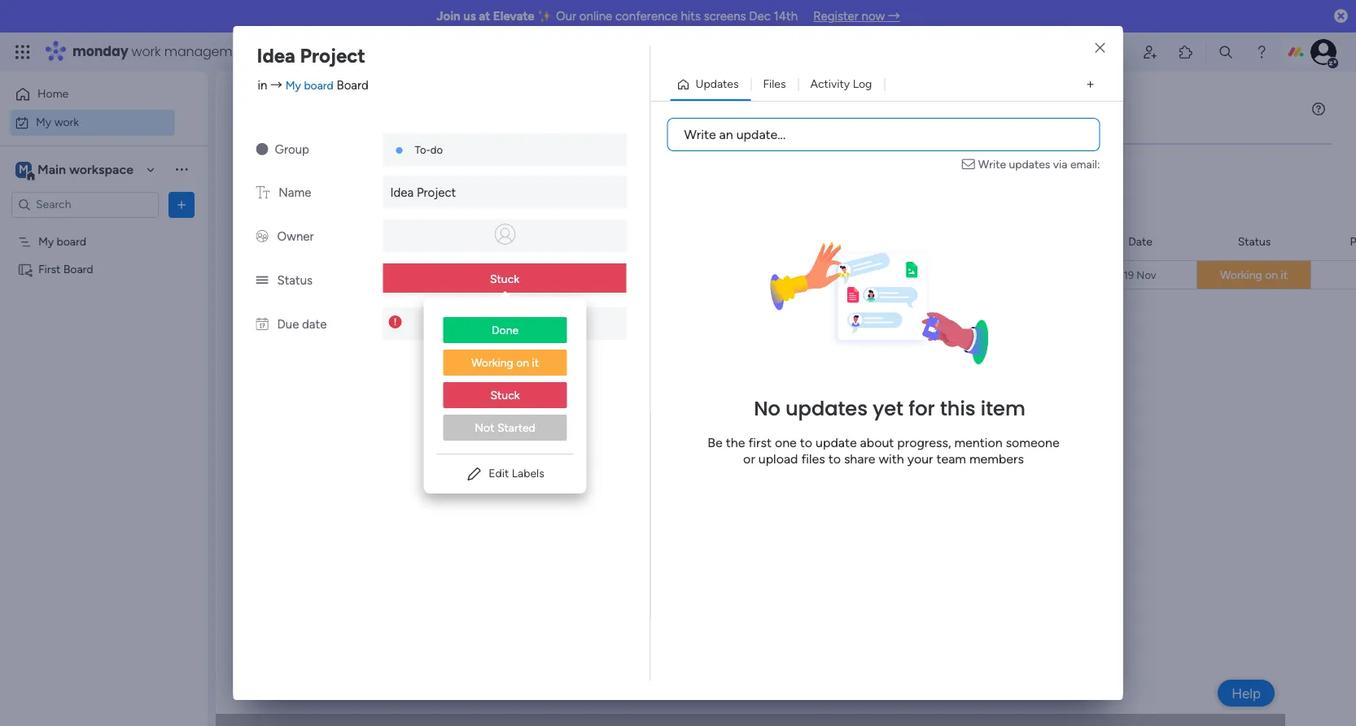 Task type: describe. For each thing, give the bounding box(es) containing it.
or
[[743, 451, 755, 467]]

date
[[302, 317, 327, 332]]

1 vertical spatial 1
[[291, 269, 295, 282]]

edit
[[489, 467, 509, 481]]

17 nov
[[489, 316, 521, 328]]

register
[[813, 9, 859, 24]]

updates for write
[[1009, 158, 1050, 172]]

this
[[940, 395, 976, 422]]

at
[[479, 9, 490, 24]]

→ inside no updates yet for this item dialog
[[270, 78, 283, 92]]

it inside option
[[532, 357, 539, 370]]

my work
[[244, 94, 353, 131]]

done option
[[443, 317, 567, 344]]

item inside overdue / 1 item
[[360, 240, 383, 254]]

hide
[[429, 169, 453, 182]]

write an update...
[[684, 127, 786, 142]]

main
[[37, 162, 66, 177]]

group inside no updates yet for this item dialog
[[275, 142, 309, 157]]

working inside option
[[471, 357, 513, 370]]

to-
[[415, 144, 430, 156]]

someone
[[1006, 435, 1060, 451]]

share
[[844, 451, 876, 467]]

hits
[[681, 9, 701, 24]]

overdue / 1 item
[[274, 235, 383, 256]]

1 vertical spatial to
[[828, 451, 841, 467]]

management
[[164, 42, 253, 61]]

in
[[258, 78, 267, 92]]

item 1
[[265, 269, 295, 282]]

item
[[265, 269, 288, 282]]

activity
[[810, 77, 850, 91]]

0 vertical spatial it
[[1281, 269, 1288, 282]]

1 vertical spatial group
[[896, 235, 929, 249]]

due
[[277, 317, 299, 332]]

v2 sun image
[[256, 142, 268, 157]]

work for my
[[54, 115, 79, 129]]

team
[[937, 451, 966, 467]]

1 horizontal spatial working
[[1220, 269, 1262, 282]]

workspace selection element
[[15, 160, 136, 181]]

19
[[1124, 269, 1134, 281]]

us
[[463, 9, 476, 24]]

updates button
[[670, 72, 751, 98]]

do
[[430, 144, 443, 156]]

0 horizontal spatial board
[[57, 235, 86, 249]]

write updates via email:
[[978, 158, 1100, 172]]

nov for 19 nov
[[1137, 269, 1156, 281]]

help button
[[1218, 681, 1275, 707]]

Filter dashboard by text search field
[[240, 163, 393, 189]]

join us at elevate ✨ our online conference hits screens dec 14th
[[436, 9, 798, 24]]

Search in workspace field
[[34, 195, 136, 214]]

mention
[[954, 435, 1003, 451]]

list box inside no updates yet for this item dialog
[[424, 304, 587, 454]]

dec
[[749, 9, 771, 24]]

files button
[[751, 72, 798, 98]]

list box containing my board
[[0, 225, 208, 503]]

my inside in → my board board
[[286, 79, 301, 92]]

join
[[436, 9, 460, 24]]

home button
[[10, 81, 175, 107]]

/ for today
[[324, 323, 332, 344]]

dapulse date column image
[[256, 317, 268, 332]]

write for write an update...
[[684, 127, 716, 142]]

to-do
[[415, 144, 443, 156]]

0 vertical spatial idea project
[[257, 44, 366, 68]]

first
[[748, 435, 772, 451]]

done
[[492, 324, 519, 338]]

1 vertical spatial idea
[[390, 186, 414, 200]]

my work button
[[10, 109, 175, 136]]

m
[[19, 162, 28, 176]]

close image
[[1095, 42, 1105, 55]]

0 vertical spatial status
[[1238, 235, 1271, 249]]

0 horizontal spatial project
[[300, 44, 366, 68]]

no
[[754, 395, 780, 422]]

updates
[[696, 77, 739, 91]]

jacob simon image
[[1311, 39, 1337, 65]]

working on it option
[[443, 350, 567, 376]]

board inside in → my board board
[[304, 79, 334, 92]]

work
[[288, 94, 353, 131]]

for
[[909, 395, 935, 422]]

not
[[475, 422, 495, 436]]

the
[[726, 435, 745, 451]]

1 horizontal spatial →
[[888, 9, 900, 24]]

apps image
[[1178, 44, 1194, 60]]

workspace
[[69, 162, 134, 177]]

today
[[274, 323, 320, 344]]

workspace image
[[15, 161, 32, 179]]

item inside dialog
[[981, 395, 1026, 422]]

upload
[[758, 451, 798, 467]]

register now →
[[813, 9, 900, 24]]

update...
[[736, 127, 786, 142]]

items
[[485, 169, 513, 182]]

board inside no updates yet for this item dialog
[[337, 78, 369, 92]]

elevate
[[493, 9, 535, 24]]

done
[[456, 169, 482, 182]]

no updates yet for this item dialog
[[0, 0, 1356, 727]]

updates for no
[[786, 395, 868, 422]]

main workspace
[[37, 162, 134, 177]]

my board link
[[286, 79, 334, 92]]

shareable board image
[[17, 262, 33, 277]]

labels
[[512, 467, 544, 481]]

conference
[[615, 9, 678, 24]]

update
[[816, 435, 857, 451]]

overdue
[[274, 235, 337, 256]]

no updates yet for this item
[[754, 395, 1026, 422]]

1 horizontal spatial idea project
[[390, 186, 456, 200]]

edit labels
[[489, 467, 544, 481]]

monday work management
[[72, 42, 253, 61]]

v2 overdue deadline image
[[389, 315, 402, 330]]

see plans
[[285, 45, 334, 59]]



Task type: locate. For each thing, give the bounding box(es) containing it.
0 vertical spatial updates
[[1009, 158, 1050, 172]]

0 horizontal spatial updates
[[786, 395, 868, 422]]

search image
[[374, 169, 387, 182]]

0 vertical spatial nov
[[1137, 269, 1156, 281]]

✨
[[538, 9, 553, 24]]

1 horizontal spatial nov
[[1137, 269, 1156, 281]]

list box containing done
[[424, 304, 587, 454]]

option
[[0, 227, 208, 230]]

1 vertical spatial write
[[978, 158, 1006, 172]]

0 vertical spatial to
[[800, 435, 812, 451]]

0 vertical spatial item
[[360, 240, 383, 254]]

group
[[275, 142, 309, 157], [896, 235, 929, 249], [871, 270, 901, 282]]

1 horizontal spatial on
[[1265, 269, 1278, 282]]

1 horizontal spatial to
[[828, 451, 841, 467]]

1 horizontal spatial working on it
[[1220, 269, 1288, 282]]

working on it inside option
[[471, 357, 539, 370]]

work
[[132, 42, 161, 61], [54, 115, 79, 129]]

project
[[300, 44, 366, 68], [417, 186, 456, 200]]

inbox image
[[1106, 44, 1123, 60]]

dapulse text column image
[[256, 186, 270, 200]]

/ right overdue
[[341, 235, 349, 256]]

0 vertical spatial on
[[1265, 269, 1278, 282]]

1 horizontal spatial it
[[1281, 269, 1288, 282]]

1 vertical spatial stuck
[[490, 389, 520, 403]]

home
[[37, 87, 69, 101]]

17
[[489, 316, 499, 328]]

updates left via
[[1009, 158, 1050, 172]]

my board
[[38, 235, 86, 249]]

stuck
[[490, 273, 519, 287], [490, 389, 520, 403]]

item right overdue
[[360, 240, 383, 254]]

nov
[[1137, 269, 1156, 281], [502, 316, 521, 328]]

in → my board board
[[258, 78, 369, 92]]

1 horizontal spatial board
[[304, 79, 334, 92]]

title
[[904, 270, 924, 282]]

nov for 17 nov
[[502, 316, 521, 328]]

1 horizontal spatial updates
[[1009, 158, 1050, 172]]

to down update
[[828, 451, 841, 467]]

invite members image
[[1142, 44, 1158, 60]]

1 horizontal spatial board
[[337, 78, 369, 92]]

0 vertical spatial board
[[337, 78, 369, 92]]

board up first board
[[57, 235, 86, 249]]

1 vertical spatial board
[[57, 235, 86, 249]]

1 horizontal spatial work
[[132, 42, 161, 61]]

members
[[969, 451, 1024, 467]]

progress,
[[897, 435, 951, 451]]

→ right now
[[888, 9, 900, 24]]

None search field
[[240, 163, 393, 189]]

item
[[360, 240, 383, 254], [981, 395, 1026, 422]]

today /
[[274, 323, 335, 344]]

0 vertical spatial /
[[341, 235, 349, 256]]

0 vertical spatial idea
[[257, 44, 295, 68]]

v2 multiple person column image
[[256, 230, 268, 244]]

my for board
[[38, 235, 54, 249]]

search everything image
[[1218, 44, 1234, 60]]

first
[[38, 263, 61, 276]]

write left an
[[684, 127, 716, 142]]

0 horizontal spatial to
[[800, 435, 812, 451]]

yet
[[873, 395, 904, 422]]

0 horizontal spatial idea
[[257, 44, 295, 68]]

0 vertical spatial working
[[1220, 269, 1262, 282]]

activity log button
[[798, 72, 884, 98]]

1 horizontal spatial idea
[[390, 186, 414, 200]]

/
[[341, 235, 349, 256], [324, 323, 332, 344]]

owner
[[277, 230, 314, 244]]

online
[[579, 9, 612, 24]]

activity log
[[810, 77, 872, 91]]

updates up update
[[786, 395, 868, 422]]

write left via
[[978, 158, 1006, 172]]

0 horizontal spatial work
[[54, 115, 79, 129]]

an
[[719, 127, 733, 142]]

0 horizontal spatial working on it
[[471, 357, 539, 370]]

register now → link
[[813, 9, 900, 24]]

0 vertical spatial →
[[888, 9, 900, 24]]

board
[[304, 79, 334, 92], [57, 235, 86, 249]]

v2 status image
[[256, 274, 268, 288]]

to
[[800, 435, 812, 451], [828, 451, 841, 467]]

files
[[801, 451, 825, 467]]

write inside button
[[684, 127, 716, 142]]

1 horizontal spatial 1
[[353, 240, 357, 254]]

add view image
[[1087, 79, 1094, 91]]

0 horizontal spatial list box
[[0, 225, 208, 503]]

be
[[708, 435, 723, 451]]

work for monday
[[132, 42, 161, 61]]

it
[[1281, 269, 1288, 282], [532, 357, 539, 370]]

to up files
[[800, 435, 812, 451]]

1 inside overdue / 1 item
[[353, 240, 357, 254]]

0 horizontal spatial idea project
[[257, 44, 366, 68]]

help
[[1232, 686, 1261, 702]]

work down home in the left top of the page
[[54, 115, 79, 129]]

idea project up in → my board board
[[257, 44, 366, 68]]

via
[[1053, 158, 1068, 172]]

0 horizontal spatial status
[[277, 274, 313, 288]]

0 horizontal spatial board
[[63, 263, 93, 276]]

hide done items
[[429, 169, 513, 182]]

stuck inside option
[[490, 389, 520, 403]]

my inside button
[[36, 115, 51, 129]]

1 horizontal spatial project
[[417, 186, 456, 200]]

1 vertical spatial →
[[270, 78, 283, 92]]

group title
[[871, 270, 924, 282]]

first board
[[38, 263, 93, 276]]

nov right '19'
[[1137, 269, 1156, 281]]

0 vertical spatial group
[[275, 142, 309, 157]]

envelope o image
[[962, 156, 978, 173]]

see
[[285, 45, 304, 59]]

14th
[[774, 9, 798, 24]]

1 vertical spatial /
[[324, 323, 332, 344]]

1 vertical spatial updates
[[786, 395, 868, 422]]

plans
[[307, 45, 334, 59]]

your
[[907, 451, 933, 467]]

my work
[[36, 115, 79, 129]]

my up "first" at the left
[[38, 235, 54, 249]]

group left the title
[[871, 270, 901, 282]]

status
[[1238, 235, 1271, 249], [277, 274, 313, 288]]

files
[[763, 77, 786, 91]]

1 horizontal spatial write
[[978, 158, 1006, 172]]

1 vertical spatial it
[[532, 357, 539, 370]]

updates
[[1009, 158, 1050, 172], [786, 395, 868, 422]]

1 horizontal spatial /
[[341, 235, 349, 256]]

1 vertical spatial work
[[54, 115, 79, 129]]

0 horizontal spatial working
[[471, 357, 513, 370]]

0 horizontal spatial nov
[[502, 316, 521, 328]]

with
[[879, 451, 904, 467]]

0 vertical spatial project
[[300, 44, 366, 68]]

my up my work
[[286, 79, 301, 92]]

0 horizontal spatial →
[[270, 78, 283, 92]]

nov right 17
[[502, 316, 521, 328]]

working
[[1220, 269, 1262, 282], [471, 357, 513, 370]]

0 horizontal spatial write
[[684, 127, 716, 142]]

0 vertical spatial write
[[684, 127, 716, 142]]

0 vertical spatial working on it
[[1220, 269, 1288, 282]]

0 vertical spatial 1
[[353, 240, 357, 254]]

/ right today
[[324, 323, 332, 344]]

board
[[337, 78, 369, 92], [63, 263, 93, 276]]

started
[[497, 422, 535, 436]]

0 horizontal spatial item
[[360, 240, 383, 254]]

1 vertical spatial on
[[516, 357, 529, 370]]

be the first one to update about progress, mention someone or upload files to share with your team members
[[708, 435, 1060, 467]]

1 vertical spatial board
[[63, 263, 93, 276]]

1 vertical spatial working
[[471, 357, 513, 370]]

customize button
[[519, 163, 607, 189]]

select product image
[[15, 44, 31, 60]]

nov inside no updates yet for this item dialog
[[502, 316, 521, 328]]

0 vertical spatial board
[[304, 79, 334, 92]]

not started option
[[443, 415, 567, 441]]

log
[[853, 77, 872, 91]]

screens
[[704, 9, 746, 24]]

1 vertical spatial nov
[[502, 316, 521, 328]]

write an update... button
[[667, 118, 1100, 151]]

monday
[[72, 42, 128, 61]]

help image
[[1254, 44, 1270, 60]]

idea project
[[257, 44, 366, 68], [390, 186, 456, 200]]

1 vertical spatial project
[[417, 186, 456, 200]]

my down home in the left top of the page
[[36, 115, 51, 129]]

project down hide
[[417, 186, 456, 200]]

→
[[888, 9, 900, 24], [270, 78, 283, 92]]

stuck option
[[443, 383, 567, 409]]

about
[[860, 435, 894, 451]]

project up in → my board board
[[300, 44, 366, 68]]

1 vertical spatial item
[[981, 395, 1026, 422]]

1 horizontal spatial item
[[981, 395, 1026, 422]]

now
[[862, 9, 885, 24]]

19 nov
[[1124, 269, 1156, 281]]

board right "first" at the left
[[63, 263, 93, 276]]

0 horizontal spatial 1
[[291, 269, 295, 282]]

0 horizontal spatial /
[[324, 323, 332, 344]]

stuck up not started option
[[490, 389, 520, 403]]

/ for overdue
[[341, 235, 349, 256]]

group right v2 sun icon
[[275, 142, 309, 157]]

write for write updates via email:
[[978, 158, 1006, 172]]

1 right overdue
[[353, 240, 357, 254]]

work inside button
[[54, 115, 79, 129]]

1 right item in the left of the page
[[291, 269, 295, 282]]

work right monday in the left of the page
[[132, 42, 161, 61]]

due date
[[277, 317, 327, 332]]

1 horizontal spatial list box
[[424, 304, 587, 454]]

board up work
[[304, 79, 334, 92]]

0 vertical spatial work
[[132, 42, 161, 61]]

list box
[[0, 225, 208, 503], [424, 304, 587, 454]]

email:
[[1070, 158, 1100, 172]]

idea
[[257, 44, 295, 68], [390, 186, 414, 200]]

my for work
[[244, 94, 282, 131]]

0 vertical spatial stuck
[[490, 273, 519, 287]]

my inside list box
[[38, 235, 54, 249]]

→ right in
[[270, 78, 283, 92]]

my for work
[[36, 115, 51, 129]]

2 vertical spatial group
[[871, 270, 901, 282]]

idea project down hide
[[390, 186, 456, 200]]

customize
[[545, 169, 600, 182]]

1 horizontal spatial status
[[1238, 235, 1271, 249]]

1 vertical spatial idea project
[[390, 186, 456, 200]]

item up the 'mention'
[[981, 395, 1026, 422]]

not started
[[475, 422, 535, 436]]

board up work
[[337, 78, 369, 92]]

one
[[775, 435, 797, 451]]

1 vertical spatial status
[[277, 274, 313, 288]]

status inside no updates yet for this item dialog
[[277, 274, 313, 288]]

on inside option
[[516, 357, 529, 370]]

group up the title
[[896, 235, 929, 249]]

1 vertical spatial working on it
[[471, 357, 539, 370]]

0 horizontal spatial on
[[516, 357, 529, 370]]

stuck up 17 nov at the top of the page
[[490, 273, 519, 287]]

0 horizontal spatial it
[[532, 357, 539, 370]]

date
[[1128, 235, 1153, 249]]

my down in
[[244, 94, 282, 131]]



Task type: vqa. For each thing, say whether or not it's contained in the screenshot.
90° button
no



